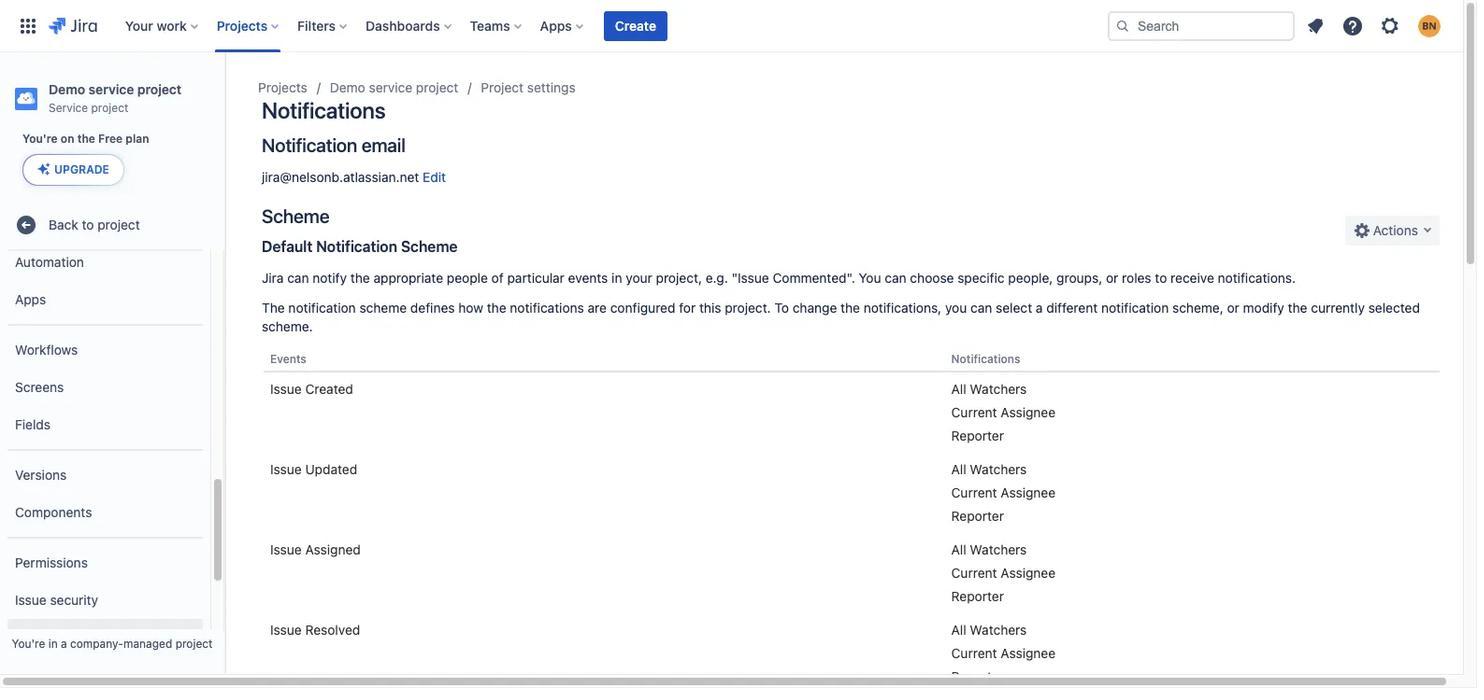 Task type: describe. For each thing, give the bounding box(es) containing it.
all for issue resolved
[[951, 623, 966, 639]]

all for issue created
[[951, 382, 966, 397]]

help image
[[1342, 14, 1364, 37]]

versions link
[[7, 457, 203, 495]]

assigned
[[305, 542, 361, 558]]

company-
[[70, 638, 123, 652]]

1 vertical spatial notification
[[316, 238, 397, 255]]

scheme,
[[1172, 300, 1223, 316]]

specific
[[958, 270, 1005, 286]]

change
[[792, 300, 837, 316]]

scheme.
[[262, 319, 313, 335]]

email
[[361, 135, 405, 156]]

the
[[262, 300, 285, 316]]

project.
[[725, 300, 771, 316]]

work
[[157, 17, 187, 33]]

1 vertical spatial in
[[48, 638, 58, 652]]

appropriate
[[373, 270, 443, 286]]

the right on
[[77, 132, 95, 146]]

roles
[[1122, 270, 1151, 286]]

configured
[[610, 300, 675, 316]]

the notification scheme defines how the notifications are configured for this project. to change the notifications, you can select a different notification scheme, or modify the currently selected scheme.
[[262, 300, 1420, 335]]

different
[[1046, 300, 1098, 316]]

demo for demo service project service project
[[49, 81, 85, 97]]

jira
[[262, 270, 284, 286]]

jira can notify the appropriate people of particular events in your project, e.g. "issue commented". you can choose specific people, groups, or roles to receive notifications.
[[262, 270, 1296, 286]]

issue for issue updated
[[270, 462, 302, 478]]

assignee for issue assigned
[[1001, 566, 1056, 582]]

or inside the notification scheme defines how the notifications are configured for this project. to change the notifications, you can select a different notification scheme, or modify the currently selected scheme.
[[1227, 300, 1239, 316]]

watchers for issue resolved
[[970, 623, 1027, 639]]

free
[[98, 132, 123, 146]]

projects for projects "link"
[[258, 79, 307, 95]]

receive
[[1171, 270, 1214, 286]]

"issue
[[732, 270, 769, 286]]

events
[[568, 270, 608, 286]]

reporter for issue created
[[951, 428, 1004, 444]]

demo service project
[[330, 79, 458, 95]]

group containing permissions
[[7, 538, 203, 663]]

you're for you're in a company-managed project
[[12, 638, 45, 652]]

demo service project link
[[330, 77, 458, 99]]

issue resolved
[[270, 623, 360, 639]]

currently
[[1311, 300, 1365, 316]]

modify
[[1243, 300, 1284, 316]]

screens link
[[7, 369, 203, 407]]

issue for issue created
[[270, 382, 302, 397]]

issue created
[[270, 382, 353, 397]]

projects button
[[211, 11, 286, 41]]

fields
[[15, 417, 51, 433]]

commented".
[[773, 270, 855, 286]]

demo service project service project
[[49, 81, 182, 115]]

project settings link
[[481, 77, 576, 99]]

all watchers current assignee reporter for created
[[951, 382, 1056, 444]]

0 vertical spatial scheme
[[262, 206, 330, 227]]

all watchers current assignee reporter for resolved
[[951, 623, 1056, 685]]

actions button
[[1345, 216, 1440, 246]]

you're for you're on the free plan
[[22, 132, 58, 146]]

issue for issue security
[[15, 592, 46, 608]]

apps button
[[534, 11, 591, 41]]

service
[[49, 101, 88, 115]]

reporter for issue resolved
[[951, 669, 1004, 685]]

jira@nelsonb.atlassian.net
[[262, 169, 419, 185]]

2 notification from the left
[[1101, 300, 1169, 316]]

edit
[[423, 169, 446, 185]]

for
[[679, 300, 696, 316]]

permissions link
[[7, 545, 203, 583]]

you're on the free plan
[[22, 132, 149, 146]]

your
[[125, 17, 153, 33]]

you
[[945, 300, 967, 316]]

1 vertical spatial notifications
[[951, 352, 1020, 366]]

a inside the notification scheme defines how the notifications are configured for this project. to change the notifications, you can select a different notification scheme, or modify the currently selected scheme.
[[1036, 300, 1043, 316]]

reporter for issue assigned
[[951, 589, 1004, 605]]

security
[[50, 592, 98, 608]]

on
[[61, 132, 74, 146]]

your profile and settings image
[[1418, 14, 1441, 37]]

components link
[[7, 495, 203, 532]]

notifications
[[510, 300, 584, 316]]

the right 'how'
[[487, 300, 506, 316]]

your work button
[[119, 11, 205, 41]]

apps link
[[7, 282, 203, 319]]

jira@nelsonb.atlassian.net edit
[[262, 169, 446, 185]]

are
[[588, 300, 607, 316]]

people,
[[1008, 270, 1053, 286]]

project for demo service project service project
[[137, 81, 182, 97]]

group containing versions
[[7, 450, 203, 538]]

notification email
[[262, 135, 405, 156]]

permissions
[[15, 555, 88, 571]]

current for issue updated
[[951, 485, 997, 501]]

issue for issue assigned
[[270, 542, 302, 558]]

project for demo service project
[[416, 79, 458, 95]]

1 notification from the left
[[288, 300, 356, 316]]

scheme
[[359, 300, 407, 316]]

teams button
[[464, 11, 529, 41]]

watchers for issue assigned
[[970, 542, 1027, 558]]

back
[[49, 217, 78, 233]]

workflows
[[15, 342, 78, 358]]

managed
[[123, 638, 172, 652]]

default notification scheme
[[262, 238, 458, 255]]

filters button
[[292, 11, 354, 41]]

screens
[[15, 379, 64, 395]]

Search field
[[1108, 11, 1295, 41]]

assignee for issue updated
[[1001, 485, 1056, 501]]

fields link
[[7, 407, 203, 444]]

selected
[[1368, 300, 1420, 316]]

teams
[[470, 17, 510, 33]]

apps for apps link
[[15, 291, 46, 307]]



Task type: locate. For each thing, give the bounding box(es) containing it.
dashboards
[[366, 17, 440, 33]]

service up email at the left of page
[[369, 79, 412, 95]]

the right change on the right top of the page
[[841, 300, 860, 316]]

a right select
[[1036, 300, 1043, 316]]

project
[[481, 79, 524, 95]]

sidebar navigation image
[[204, 75, 245, 112]]

apps inside dropdown button
[[540, 17, 572, 33]]

events
[[270, 352, 306, 366]]

you're in a company-managed project
[[12, 638, 213, 652]]

4 watchers from the top
[[970, 623, 1027, 639]]

notification up notify
[[316, 238, 397, 255]]

1 vertical spatial projects
[[258, 79, 307, 95]]

0 horizontal spatial to
[[82, 217, 94, 233]]

1 horizontal spatial can
[[885, 270, 906, 286]]

0 horizontal spatial notification
[[288, 300, 356, 316]]

4 all from the top
[[951, 623, 966, 639]]

your work
[[125, 17, 187, 33]]

you're left on
[[22, 132, 58, 146]]

1 horizontal spatial notification
[[1101, 300, 1169, 316]]

1 horizontal spatial apps
[[540, 17, 572, 33]]

1 assignee from the top
[[1001, 405, 1056, 421]]

the
[[77, 132, 95, 146], [350, 270, 370, 286], [487, 300, 506, 316], [841, 300, 860, 316], [1288, 300, 1307, 316]]

a left company-
[[61, 638, 67, 652]]

1 horizontal spatial demo
[[330, 79, 365, 95]]

2 assignee from the top
[[1001, 485, 1056, 501]]

2 reporter from the top
[[951, 509, 1004, 525]]

4 current from the top
[[951, 646, 997, 662]]

project,
[[656, 270, 702, 286]]

how
[[458, 300, 483, 316]]

0 vertical spatial a
[[1036, 300, 1043, 316]]

project up plan
[[137, 81, 182, 97]]

1 vertical spatial to
[[1155, 270, 1167, 286]]

group containing automation
[[7, 0, 203, 325]]

notifications image
[[1304, 14, 1327, 37]]

projects for projects popup button
[[217, 17, 268, 33]]

can right "you"
[[970, 300, 992, 316]]

1 horizontal spatial or
[[1227, 300, 1239, 316]]

issue down events
[[270, 382, 302, 397]]

4 reporter from the top
[[951, 669, 1004, 685]]

1 horizontal spatial service
[[369, 79, 412, 95]]

4 assignee from the top
[[1001, 646, 1056, 662]]

0 horizontal spatial or
[[1106, 270, 1118, 286]]

automation
[[15, 254, 84, 270]]

assignee
[[1001, 405, 1056, 421], [1001, 485, 1056, 501], [1001, 566, 1056, 582], [1001, 646, 1056, 662]]

1 horizontal spatial notifications
[[951, 352, 1020, 366]]

upgrade
[[54, 163, 109, 177]]

current
[[951, 405, 997, 421], [951, 485, 997, 501], [951, 566, 997, 582], [951, 646, 997, 662]]

3 all watchers current assignee reporter from the top
[[951, 542, 1056, 605]]

can right jira
[[287, 270, 309, 286]]

1 vertical spatial you're
[[12, 638, 45, 652]]

1 all from the top
[[951, 382, 966, 397]]

0 vertical spatial notifications
[[262, 97, 385, 123]]

settings
[[527, 79, 576, 95]]

0 vertical spatial notification
[[262, 135, 357, 156]]

project up the automation link
[[97, 217, 140, 233]]

service inside demo service project service project
[[88, 81, 134, 97]]

this
[[699, 300, 721, 316]]

3 all from the top
[[951, 542, 966, 558]]

all watchers current assignee reporter for updated
[[951, 462, 1056, 525]]

jira image
[[49, 14, 97, 37], [49, 14, 97, 37]]

scheme
[[262, 206, 330, 227], [401, 238, 458, 255]]

1 horizontal spatial to
[[1155, 270, 1167, 286]]

4 all watchers current assignee reporter from the top
[[951, 623, 1056, 685]]

notification down roles
[[1101, 300, 1169, 316]]

settings image
[[1379, 14, 1401, 37]]

0 horizontal spatial in
[[48, 638, 58, 652]]

edit link
[[423, 169, 446, 185]]

watchers for issue updated
[[970, 462, 1027, 478]]

back to project
[[49, 217, 140, 233]]

primary element
[[11, 0, 1108, 52]]

your
[[626, 270, 652, 286]]

groups,
[[1057, 270, 1102, 286]]

0 horizontal spatial demo
[[49, 81, 85, 97]]

projects right work
[[217, 17, 268, 33]]

1 vertical spatial apps
[[15, 291, 46, 307]]

notifications,
[[864, 300, 942, 316]]

1 horizontal spatial in
[[612, 270, 622, 286]]

banner containing your work
[[0, 0, 1463, 52]]

2 group from the top
[[7, 325, 203, 450]]

group containing workflows
[[7, 325, 203, 450]]

project settings
[[481, 79, 576, 95]]

project
[[416, 79, 458, 95], [137, 81, 182, 97], [91, 101, 128, 115], [97, 217, 140, 233], [175, 638, 213, 652]]

scheme up appropriate
[[401, 238, 458, 255]]

service for demo service project
[[369, 79, 412, 95]]

create button
[[604, 11, 667, 41]]

actions
[[1370, 222, 1418, 238]]

apps down automation
[[15, 291, 46, 307]]

people
[[447, 270, 488, 286]]

issue assigned
[[270, 542, 361, 558]]

1 watchers from the top
[[970, 382, 1027, 397]]

issue left updated
[[270, 462, 302, 478]]

2 current from the top
[[951, 485, 997, 501]]

workflows link
[[7, 332, 203, 369]]

appswitcher icon image
[[17, 14, 39, 37]]

1 reporter from the top
[[951, 428, 1004, 444]]

issue
[[270, 382, 302, 397], [270, 462, 302, 478], [270, 542, 302, 558], [15, 592, 46, 608], [270, 623, 302, 639]]

versions
[[15, 467, 67, 483]]

project for back to project
[[97, 217, 140, 233]]

1 horizontal spatial a
[[1036, 300, 1043, 316]]

upgrade button
[[23, 155, 123, 185]]

e.g.
[[706, 270, 728, 286]]

all for issue updated
[[951, 462, 966, 478]]

0 horizontal spatial scheme
[[262, 206, 330, 227]]

1 current from the top
[[951, 405, 997, 421]]

watchers
[[970, 382, 1027, 397], [970, 462, 1027, 478], [970, 542, 1027, 558], [970, 623, 1027, 639]]

the right modify at the right top of the page
[[1288, 300, 1307, 316]]

to inside back to project link
[[82, 217, 94, 233]]

issue inside "group"
[[15, 592, 46, 608]]

notification
[[262, 135, 357, 156], [316, 238, 397, 255]]

to
[[774, 300, 789, 316]]

scheme up default
[[262, 206, 330, 227]]

group
[[7, 0, 203, 325], [7, 325, 203, 450], [7, 450, 203, 538], [7, 538, 203, 663]]

1 vertical spatial a
[[61, 638, 67, 652]]

projects inside popup button
[[217, 17, 268, 33]]

notifications down select
[[951, 352, 1020, 366]]

assignee for issue resolved
[[1001, 646, 1056, 662]]

can right you
[[885, 270, 906, 286]]

current for issue resolved
[[951, 646, 997, 662]]

0 horizontal spatial a
[[61, 638, 67, 652]]

demo for demo service project
[[330, 79, 365, 95]]

demo
[[330, 79, 365, 95], [49, 81, 85, 97]]

components
[[15, 505, 92, 520]]

notification
[[288, 300, 356, 316], [1101, 300, 1169, 316]]

apps inside "group"
[[15, 291, 46, 307]]

notifications
[[262, 97, 385, 123], [951, 352, 1020, 366]]

3 reporter from the top
[[951, 589, 1004, 605]]

2 watchers from the top
[[970, 462, 1027, 478]]

small image
[[1355, 223, 1370, 238]]

apps for "apps" dropdown button
[[540, 17, 572, 33]]

1 vertical spatial scheme
[[401, 238, 458, 255]]

0 horizontal spatial notifications
[[262, 97, 385, 123]]

demo up notification email
[[330, 79, 365, 95]]

you
[[859, 270, 881, 286]]

4 group from the top
[[7, 538, 203, 663]]

project left project
[[416, 79, 458, 95]]

1 all watchers current assignee reporter from the top
[[951, 382, 1056, 444]]

0 vertical spatial in
[[612, 270, 622, 286]]

in left your
[[612, 270, 622, 286]]

1 vertical spatial or
[[1227, 300, 1239, 316]]

3 assignee from the top
[[1001, 566, 1056, 582]]

choose
[[910, 270, 954, 286]]

project up free
[[91, 101, 128, 115]]

in
[[612, 270, 622, 286], [48, 638, 58, 652]]

automation link
[[7, 244, 203, 282]]

plan
[[126, 132, 149, 146]]

projects link
[[258, 77, 307, 99]]

issue left resolved
[[270, 623, 302, 639]]

or left roles
[[1106, 270, 1118, 286]]

you're down issue security
[[12, 638, 45, 652]]

particular
[[507, 270, 565, 286]]

demo inside demo service project service project
[[49, 81, 85, 97]]

banner
[[0, 0, 1463, 52]]

the right notify
[[350, 270, 370, 286]]

to right roles
[[1155, 270, 1167, 286]]

you're
[[22, 132, 58, 146], [12, 638, 45, 652]]

dashboards button
[[360, 11, 459, 41]]

filters
[[297, 17, 336, 33]]

service for demo service project service project
[[88, 81, 134, 97]]

default
[[262, 238, 312, 255]]

notification down notify
[[288, 300, 356, 316]]

0 vertical spatial to
[[82, 217, 94, 233]]

project right managed
[[175, 638, 213, 652]]

0 vertical spatial projects
[[217, 17, 268, 33]]

all
[[951, 382, 966, 397], [951, 462, 966, 478], [951, 542, 966, 558], [951, 623, 966, 639]]

back to project link
[[7, 207, 217, 244]]

a
[[1036, 300, 1043, 316], [61, 638, 67, 652]]

2 horizontal spatial can
[[970, 300, 992, 316]]

search image
[[1115, 18, 1130, 33]]

apps
[[540, 17, 572, 33], [15, 291, 46, 307]]

notifications up notification email
[[262, 97, 385, 123]]

updated
[[305, 462, 357, 478]]

notify
[[313, 270, 347, 286]]

service up free
[[88, 81, 134, 97]]

current for issue assigned
[[951, 566, 997, 582]]

0 vertical spatial you're
[[22, 132, 58, 146]]

demo up service
[[49, 81, 85, 97]]

0 horizontal spatial can
[[287, 270, 309, 286]]

create
[[615, 17, 656, 33]]

2 all from the top
[[951, 462, 966, 478]]

issue security
[[15, 592, 98, 608]]

watchers for issue created
[[970, 382, 1027, 397]]

to right back
[[82, 217, 94, 233]]

issue security link
[[7, 583, 203, 620]]

notification up jira@nelsonb.atlassian.net
[[262, 135, 357, 156]]

of
[[491, 270, 504, 286]]

0 vertical spatial apps
[[540, 17, 572, 33]]

3 group from the top
[[7, 450, 203, 538]]

3 current from the top
[[951, 566, 997, 582]]

in left company-
[[48, 638, 58, 652]]

0 vertical spatial or
[[1106, 270, 1118, 286]]

resolved
[[305, 623, 360, 639]]

apps right teams popup button
[[540, 17, 572, 33]]

notifications.
[[1218, 270, 1296, 286]]

issue left assigned
[[270, 542, 302, 558]]

defines
[[410, 300, 455, 316]]

can inside the notification scheme defines how the notifications are configured for this project. to change the notifications, you can select a different notification scheme, or modify the currently selected scheme.
[[970, 300, 992, 316]]

0 horizontal spatial service
[[88, 81, 134, 97]]

issue down permissions
[[15, 592, 46, 608]]

reporter for issue updated
[[951, 509, 1004, 525]]

issue for issue resolved
[[270, 623, 302, 639]]

projects right sidebar navigation icon at top
[[258, 79, 307, 95]]

all for issue assigned
[[951, 542, 966, 558]]

all watchers current assignee reporter for assigned
[[951, 542, 1056, 605]]

2 all watchers current assignee reporter from the top
[[951, 462, 1056, 525]]

1 group from the top
[[7, 0, 203, 325]]

3 watchers from the top
[[970, 542, 1027, 558]]

0 horizontal spatial apps
[[15, 291, 46, 307]]

or left modify at the right top of the page
[[1227, 300, 1239, 316]]

current for issue created
[[951, 405, 997, 421]]

1 horizontal spatial scheme
[[401, 238, 458, 255]]

assignee for issue created
[[1001, 405, 1056, 421]]



Task type: vqa. For each thing, say whether or not it's contained in the screenshot.
the Projects in the Projects dropdown button
yes



